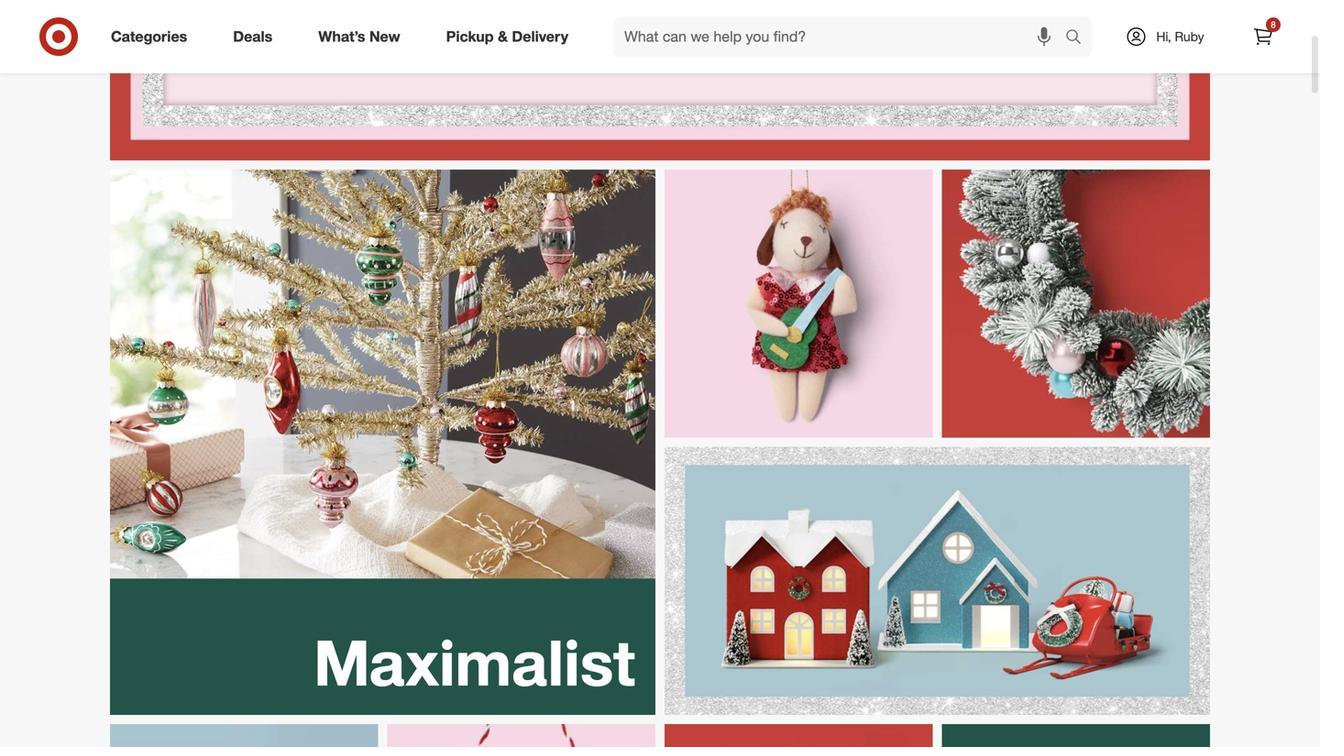 Task type: describe. For each thing, give the bounding box(es) containing it.
pickup
[[446, 28, 494, 45]]

search
[[1057, 29, 1101, 47]]

keep
[[628, 6, 676, 33]]

or
[[773, 6, 793, 33]]

categories link
[[95, 17, 210, 57]]

What can we help you find? suggestions appear below search field
[[613, 17, 1070, 57]]

somewhere
[[799, 6, 914, 33]]

a
[[619, 28, 631, 55]]

maximalist button
[[110, 169, 655, 715]]

new
[[369, 28, 400, 45]]

between,
[[450, 28, 540, 55]]

whether you go glam, keep it classic or somewhere in between, there's a style to fit every aesthetic.
[[406, 6, 920, 55]]

in
[[426, 28, 443, 55]]

hi, ruby
[[1156, 28, 1204, 44]]

what's
[[318, 28, 365, 45]]

there's
[[546, 28, 613, 55]]

go
[[537, 6, 562, 33]]

pickup & delivery
[[446, 28, 568, 45]]



Task type: vqa. For each thing, say whether or not it's contained in the screenshot.
Pickup & Delivery link
yes



Task type: locate. For each thing, give the bounding box(es) containing it.
you
[[496, 6, 531, 33]]

8
[[1271, 19, 1276, 30]]

every
[[739, 28, 793, 55]]

what's new
[[318, 28, 400, 45]]

delivery
[[512, 28, 568, 45]]

hi,
[[1156, 28, 1171, 44]]

whether
[[406, 6, 490, 33]]

&
[[498, 28, 508, 45]]

ruby
[[1175, 28, 1204, 44]]

deals link
[[217, 17, 295, 57]]

style
[[637, 28, 683, 55]]

classic
[[700, 6, 767, 33]]

fit
[[715, 28, 733, 55]]

glam,
[[569, 6, 622, 33]]

8 link
[[1243, 17, 1283, 57]]

it
[[682, 6, 694, 33]]

to
[[689, 28, 709, 55]]

categories
[[111, 28, 187, 45]]

aesthetic.
[[799, 28, 894, 55]]

maximalist
[[313, 624, 635, 700]]

pickup & delivery link
[[431, 17, 591, 57]]

deals
[[233, 28, 272, 45]]

what's new link
[[303, 17, 423, 57]]

search button
[[1057, 17, 1101, 61]]



